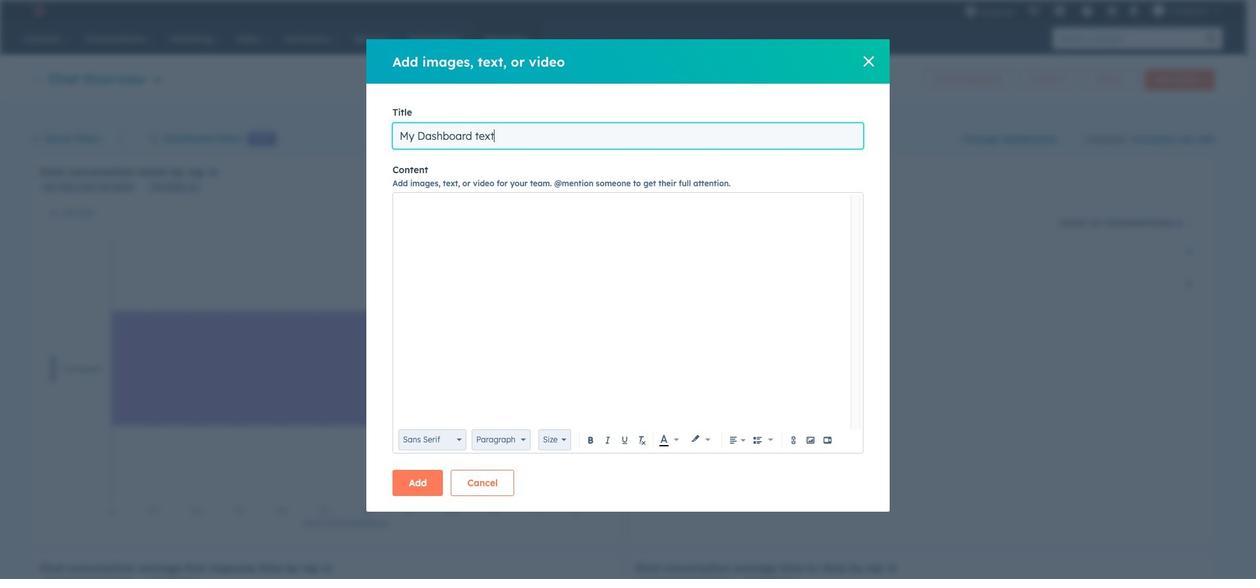Task type: describe. For each thing, give the bounding box(es) containing it.
marketplaces image
[[1054, 6, 1066, 18]]

chat conversation totals by rep element
[[31, 156, 620, 546]]

chat conversation average first response time by rep element
[[31, 553, 620, 580]]

press to sort. element
[[1187, 218, 1192, 229]]

Search HubSpot search field
[[1053, 27, 1201, 50]]



Task type: vqa. For each thing, say whether or not it's contained in the screenshot.
CHAT CONVERSATION TOTALS BY URL element
yes



Task type: locate. For each thing, give the bounding box(es) containing it.
press to sort. image
[[1187, 218, 1192, 227]]

close image
[[864, 56, 874, 67]]

chat conversation totals by url element
[[627, 156, 1216, 546]]

interactive chart image
[[39, 208, 612, 538]]

dialog
[[366, 39, 890, 512]]

menu
[[958, 0, 1231, 21]]

group
[[750, 431, 777, 449]]

jacob simon image
[[1153, 5, 1164, 16]]

chat conversation average time to close by rep element
[[627, 553, 1216, 580]]

None text field
[[396, 196, 851, 419]]

banner
[[31, 65, 1215, 90]]

None text field
[[393, 123, 864, 149]]



